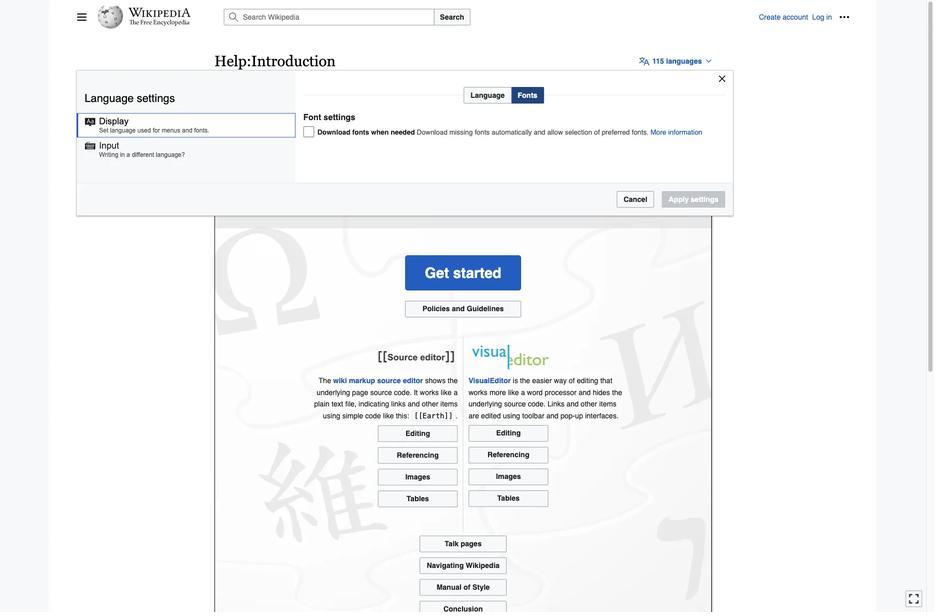 Task type: locate. For each thing, give the bounding box(es) containing it.
2 vertical spatial settings
[[691, 195, 719, 204]]

0 horizontal spatial works
[[420, 389, 439, 397]]

0 horizontal spatial settings
[[137, 92, 175, 104]]

a left different
[[127, 151, 130, 158]]

a up .
[[454, 389, 458, 397]]

search button
[[434, 9, 471, 25]]

few
[[397, 203, 408, 211]]

create
[[760, 13, 781, 21]]

0 horizontal spatial underlying
[[317, 389, 350, 397]]

1 horizontal spatial code.
[[528, 400, 546, 409]]

language up display
[[85, 92, 134, 104]]

0 horizontal spatial images
[[406, 473, 431, 481]]

navigating wikipedia link
[[420, 558, 507, 575]]

language?
[[156, 151, 185, 158]]

the
[[269, 96, 279, 105], [624, 192, 634, 200], [448, 377, 458, 385], [521, 377, 531, 385], [613, 389, 623, 397]]

referencing down this:
[[397, 451, 439, 460]]

1 vertical spatial of
[[569, 377, 575, 385]]

introduction to wikipedia
[[355, 118, 572, 139]]

0 vertical spatial code.
[[394, 389, 412, 397]]

other up the [[earth]]
[[422, 400, 439, 409]]

items up .
[[441, 400, 458, 409]]

2 horizontal spatial of
[[595, 128, 600, 136]]

cancel
[[624, 195, 648, 204]]

0 horizontal spatial fonts.
[[194, 127, 210, 134]]

0 horizontal spatial introduction
[[252, 52, 336, 70]]

2 other from the left
[[581, 400, 598, 409]]

using right edited
[[503, 412, 521, 420]]

0 vertical spatial introduction
[[252, 52, 336, 70]]

the right shows
[[448, 377, 458, 385]]

0 horizontal spatial tables link
[[378, 491, 458, 508]]

referencing
[[488, 451, 530, 459], [397, 451, 439, 460]]

images for images link associated with the rightmost referencing link
[[496, 473, 521, 481]]

the
[[319, 377, 331, 385]]

file,
[[346, 400, 357, 409]]

tables link
[[469, 491, 549, 508], [378, 491, 458, 508]]

1 horizontal spatial editing link
[[469, 426, 549, 442]]

log in and more options image
[[840, 12, 850, 22]]

source inside is the easier way of editing that works more like a word processor and hides the underlying source code. links and other items are edited using toolbar and pop-up interfaces.
[[505, 400, 526, 409]]

works inside shows the underlying page source code. it works like a plain text file, indicating links and other items using simple code like this:
[[420, 389, 439, 397]]

1 horizontal spatial of
[[569, 377, 575, 385]]

0 horizontal spatial download
[[318, 128, 351, 136]]

1 horizontal spatial language
[[471, 91, 505, 99]]

apply settings button
[[662, 191, 726, 208]]

0 horizontal spatial other
[[422, 400, 439, 409]]

page
[[352, 389, 369, 397]]

editing down edited
[[497, 429, 521, 438]]

in up proficient
[[536, 192, 541, 200]]

the inside shows the underlying page source code. it works like a plain text file, indicating links and other items using simple code like this:
[[448, 377, 458, 385]]

editing link down this:
[[378, 426, 458, 442]]

settings right font
[[324, 112, 356, 122]]

and right basics,
[[660, 192, 673, 200]]

tables link for images link associated with the rightmost referencing link
[[469, 491, 549, 508]]

settings right apply
[[691, 195, 719, 204]]

fonts.
[[194, 127, 210, 134], [632, 128, 649, 136]]

0 horizontal spatial it
[[414, 389, 418, 397]]

0 horizontal spatial language
[[85, 92, 134, 104]]

2 horizontal spatial like
[[509, 389, 519, 397]]

2 fonts from the left
[[475, 128, 490, 136]]

fonts left when
[[353, 128, 370, 136]]

basics,
[[636, 192, 658, 200]]

source down more
[[505, 400, 526, 409]]

0 horizontal spatial items
[[441, 400, 458, 409]]

of right way
[[569, 377, 575, 385]]

text
[[332, 400, 344, 409]]

editing link down edited
[[469, 426, 549, 442]]

only
[[375, 203, 389, 211]]

and inside display set language used for menus and fonts.
[[182, 127, 193, 134]]

the right hides on the bottom
[[613, 389, 623, 397]]

shows
[[425, 377, 446, 385]]

0 vertical spatial underlying
[[317, 389, 350, 397]]

information
[[669, 128, 703, 136]]

items up interfaces.
[[600, 400, 617, 409]]

allow
[[548, 128, 564, 136]]

1 using from the left
[[323, 412, 341, 420]]

language progressive image
[[639, 56, 650, 66]]

1 horizontal spatial images link
[[469, 469, 549, 486]]

set
[[99, 127, 109, 134]]

code.
[[394, 389, 412, 397], [528, 400, 546, 409]]

wikipedia,
[[234, 96, 267, 105]]

pages
[[461, 540, 482, 548]]

that
[[601, 377, 613, 385]]

0 horizontal spatial using
[[323, 412, 341, 420]]

referencing link down this:
[[378, 448, 458, 464]]

wikipedia
[[488, 118, 572, 139], [466, 562, 500, 570]]

editing for editing link for the leftmost referencing link
[[406, 429, 430, 438]]

download down 'font settings'
[[318, 128, 351, 136]]

1 horizontal spatial works
[[469, 389, 488, 397]]

and right the menus
[[182, 127, 193, 134]]

1 horizontal spatial tables link
[[469, 491, 549, 508]]

interested
[[502, 192, 534, 200]]

in right the writing
[[120, 151, 125, 158]]

source
[[377, 377, 401, 385], [371, 389, 392, 397], [505, 400, 526, 409]]

1 vertical spatial source
[[371, 389, 392, 397]]

1 vertical spatial code.
[[528, 400, 546, 409]]

works down the 'visualeditor' on the right
[[469, 389, 488, 397]]

1 works from the left
[[420, 389, 439, 397]]

2 vertical spatial in
[[536, 192, 541, 200]]

1 vertical spatial it
[[414, 389, 418, 397]]

wiki
[[333, 377, 347, 385]]

language settings
[[85, 92, 175, 104]]

it down editor
[[414, 389, 418, 397]]

0 vertical spatial it
[[585, 192, 589, 200]]

a inside input writing in a different language?
[[127, 151, 130, 158]]

way
[[554, 377, 567, 385]]

2 items from the left
[[600, 400, 617, 409]]

is the easier way of editing that works more like a word processor and hides the underlying source code. links and other items are edited using toolbar and pop-up interfaces.
[[469, 377, 623, 420]]

1 horizontal spatial in
[[536, 192, 541, 200]]

fonts. right the menus
[[194, 127, 210, 134]]

fonts
[[518, 91, 538, 99]]

the right all
[[624, 192, 634, 200]]

1 vertical spatial introduction
[[355, 118, 461, 139]]

1 items from the left
[[441, 400, 458, 409]]

underlying up text
[[317, 389, 350, 397]]

create account log in
[[760, 13, 833, 21]]

1 other from the left
[[422, 400, 439, 409]]

0 horizontal spatial tables
[[407, 495, 429, 503]]

it left covers
[[585, 192, 589, 200]]

like
[[441, 389, 452, 397], [509, 389, 519, 397], [383, 412, 394, 420]]

using inside shows the underlying page source code. it works like a plain text file, indicating links and other items using simple code like this:
[[323, 412, 341, 420]]

0 horizontal spatial editing link
[[378, 426, 458, 442]]

it
[[585, 192, 589, 200], [414, 389, 418, 397]]

you
[[449, 203, 461, 211]]

2 vertical spatial source
[[505, 400, 526, 409]]

0 horizontal spatial of
[[464, 583, 471, 592]]

2 horizontal spatial in
[[827, 13, 833, 21]]

wiki markup source editor link
[[333, 377, 423, 385]]

0 horizontal spatial images link
[[378, 469, 458, 486]]

1 horizontal spatial referencing
[[488, 451, 530, 459]]

1 horizontal spatial download
[[417, 128, 448, 136]]

1 vertical spatial settings
[[324, 112, 356, 122]]

115
[[653, 57, 665, 65]]

like inside is the easier way of editing that works more like a word processor and hides the underlying source code. links and other items are edited using toolbar and pop-up interfaces.
[[509, 389, 519, 397]]

it inside shows the underlying page source code. it works like a plain text file, indicating links and other items using simple code like this:
[[414, 389, 418, 397]]

the wiki markup source editor
[[319, 377, 423, 385]]

code. down word on the right of the page
[[528, 400, 546, 409]]

other up "up"
[[581, 400, 598, 409]]

it inside interested in contributing. it covers all the basics, and each tutorial takes only a few minutes, so you can become a proficient
[[585, 192, 589, 200]]

language for language settings
[[85, 92, 134, 104]]

works for underlying
[[469, 389, 488, 397]]

like down shows
[[441, 389, 452, 397]]

settings up display set language used for menus and fonts. on the left of the page
[[137, 92, 175, 104]]

different
[[132, 151, 154, 158]]

1 horizontal spatial settings
[[324, 112, 356, 122]]

wikipedia down fonts button
[[488, 118, 572, 139]]

0 horizontal spatial referencing link
[[378, 448, 458, 464]]

images for images link for the leftmost referencing link
[[406, 473, 431, 481]]

other inside shows the underlying page source code. it works like a plain text file, indicating links and other items using simple code like this:
[[422, 400, 439, 409]]

wikipedia image
[[129, 8, 191, 17]]

to
[[466, 118, 483, 139]]

Search Wikipedia search field
[[224, 9, 435, 25]]

images link
[[469, 469, 549, 486], [378, 469, 458, 486]]

Search search field
[[212, 9, 760, 25]]

language
[[471, 91, 505, 99], [85, 92, 134, 104]]

and inside interested in contributing. it covers all the basics, and each tutorial takes only a few minutes, so you can become a proficient
[[660, 192, 673, 200]]

for
[[153, 127, 160, 134]]

1 horizontal spatial tables
[[498, 495, 520, 503]]

1 horizontal spatial other
[[581, 400, 598, 409]]

a down interested
[[504, 203, 508, 211]]

editing down this:
[[406, 429, 430, 438]]

of left the style
[[464, 583, 471, 592]]

of inside is the easier way of editing that works more like a word processor and hides the underlying source code. links and other items are edited using toolbar and pop-up interfaces.
[[569, 377, 575, 385]]

talk pages
[[445, 540, 482, 548]]

this:
[[396, 412, 410, 420]]

fonts button
[[512, 87, 545, 104]]

images link for the rightmost referencing link
[[469, 469, 549, 486]]

fonts
[[353, 128, 370, 136], [475, 128, 490, 136]]

works down shows
[[420, 389, 439, 397]]

2 horizontal spatial settings
[[691, 195, 719, 204]]

referencing down edited
[[488, 451, 530, 459]]

fonts right missing
[[475, 128, 490, 136]]

wikipedia up the style
[[466, 562, 500, 570]]

navigating wikipedia
[[427, 562, 500, 570]]

and right links
[[408, 400, 420, 409]]

talk pages link
[[420, 536, 507, 553]]

account
[[783, 13, 809, 21]]

2 vertical spatial of
[[464, 583, 471, 592]]

works inside is the easier way of editing that works more like a word processor and hides the underlying source code. links and other items are edited using toolbar and pop-up interfaces.
[[469, 389, 488, 397]]

0 vertical spatial settings
[[137, 92, 175, 104]]

1 horizontal spatial fonts
[[475, 128, 490, 136]]

become
[[476, 203, 502, 211]]

using down text
[[323, 412, 341, 420]]

and inside shows the underlying page source code. it works like a plain text file, indicating links and other items using simple code like this:
[[408, 400, 420, 409]]

1 vertical spatial in
[[120, 151, 125, 158]]

115 languages
[[653, 57, 703, 65]]

source down 'wiki markup source editor' link
[[371, 389, 392, 397]]

policies and guidelines
[[423, 305, 504, 313]]

apply settings
[[669, 195, 719, 204]]

language button
[[464, 87, 512, 104]]

images link for the leftmost referencing link
[[378, 469, 458, 486]]

links
[[548, 400, 565, 409]]

1 horizontal spatial introduction
[[355, 118, 461, 139]]

code. up links
[[394, 389, 412, 397]]

like down is
[[509, 389, 519, 397]]

wikipedia:visualeditor/user guide image
[[469, 343, 552, 372]]

and right policies
[[452, 305, 465, 313]]

language inside button
[[471, 91, 505, 99]]

started
[[453, 265, 502, 282]]

preferred
[[602, 128, 630, 136]]

1 vertical spatial underlying
[[469, 400, 503, 409]]

language up to
[[471, 91, 505, 99]]

1 horizontal spatial editing
[[497, 429, 521, 438]]

0 vertical spatial in
[[827, 13, 833, 21]]

2 using from the left
[[503, 412, 521, 420]]

works
[[420, 389, 439, 397], [469, 389, 488, 397]]

1 horizontal spatial images
[[496, 473, 521, 481]]

like left this:
[[383, 412, 394, 420]]

get started
[[425, 265, 502, 282]]

and
[[182, 127, 193, 134], [534, 128, 546, 136], [660, 192, 673, 200], [452, 305, 465, 313], [579, 389, 591, 397], [408, 400, 420, 409], [567, 400, 579, 409], [547, 412, 559, 420]]

fonts. left more
[[632, 128, 649, 136]]

needed
[[391, 128, 415, 136]]

of right selection
[[595, 128, 600, 136]]

settings for font settings
[[324, 112, 356, 122]]

1 horizontal spatial items
[[600, 400, 617, 409]]

a inside is the easier way of editing that works more like a word processor and hides the underlying source code. links and other items are edited using toolbar and pop-up interfaces.
[[521, 389, 525, 397]]

source left editor
[[377, 377, 401, 385]]

2 works from the left
[[469, 389, 488, 397]]

referencing link
[[469, 447, 549, 464], [378, 448, 458, 464]]

settings for apply settings
[[691, 195, 719, 204]]

1 horizontal spatial it
[[585, 192, 589, 200]]

editing
[[577, 377, 599, 385]]

code. inside shows the underlying page source code. it works like a plain text file, indicating links and other items using simple code like this:
[[394, 389, 412, 397]]

0 horizontal spatial in
[[120, 151, 125, 158]]

download left missing
[[417, 128, 448, 136]]

menu image
[[77, 12, 87, 22]]

1 horizontal spatial using
[[503, 412, 521, 420]]

a left "few"
[[391, 203, 395, 211]]

referencing link down edited
[[469, 447, 549, 464]]

a left word on the right of the page
[[521, 389, 525, 397]]

1 horizontal spatial referencing link
[[469, 447, 549, 464]]

underlying up edited
[[469, 400, 503, 409]]

0 horizontal spatial fonts
[[353, 128, 370, 136]]

in inside the personal tools navigation
[[827, 13, 833, 21]]

in right log
[[827, 13, 833, 21]]

0 horizontal spatial editing
[[406, 429, 430, 438]]

settings inside button
[[691, 195, 719, 204]]

0 horizontal spatial code.
[[394, 389, 412, 397]]

used
[[138, 127, 151, 134]]

1 horizontal spatial fonts.
[[632, 128, 649, 136]]

1 horizontal spatial underlying
[[469, 400, 503, 409]]

introduction to wikipedia main content
[[211, 47, 719, 613]]

can
[[463, 203, 474, 211]]



Task type: describe. For each thing, give the bounding box(es) containing it.
free
[[281, 96, 294, 105]]

get
[[425, 265, 449, 282]]

apply
[[669, 195, 689, 204]]

create account link
[[760, 13, 809, 21]]

and up the pop-
[[567, 400, 579, 409]]

1 fonts from the left
[[353, 128, 370, 136]]

editing link for the leftmost referencing link
[[378, 426, 458, 442]]

more
[[651, 128, 667, 136]]

0 vertical spatial source
[[377, 377, 401, 385]]

and down the editing
[[579, 389, 591, 397]]

menus
[[162, 127, 180, 134]]

tutorial
[[332, 203, 354, 211]]

code. inside is the easier way of editing that works more like a word processor and hides the underlying source code. links and other items are edited using toolbar and pop-up interfaces.
[[528, 400, 546, 409]]

processor
[[545, 389, 577, 397]]

cancel button
[[617, 191, 655, 208]]

manual
[[437, 583, 462, 592]]

from
[[215, 96, 232, 105]]

editing for the rightmost referencing link's editing link
[[497, 429, 521, 438]]

personal tools navigation
[[760, 9, 853, 25]]

encyclopedia
[[296, 96, 338, 105]]

log
[[813, 13, 825, 21]]

indicating
[[359, 400, 390, 409]]

0 horizontal spatial like
[[383, 412, 394, 420]]

the right is
[[521, 377, 531, 385]]

up
[[576, 412, 584, 420]]

the free encyclopedia image
[[129, 20, 190, 26]]

other inside is the easier way of editing that works more like a word processor and hides the underlying source code. links and other items are edited using toolbar and pop-up interfaces.
[[581, 400, 598, 409]]

items inside is the easier way of editing that works more like a word processor and hides the underlying source code. links and other items are edited using toolbar and pop-up interfaces.
[[600, 400, 617, 409]]

plain
[[314, 400, 330, 409]]

source inside shows the underlying page source code. it works like a plain text file, indicating links and other items using simple code like this:
[[371, 389, 392, 397]]

navigating
[[427, 562, 464, 570]]

1 horizontal spatial like
[[441, 389, 452, 397]]

simple
[[343, 412, 364, 420]]

settings for language settings
[[137, 92, 175, 104]]

font
[[304, 112, 322, 122]]

all
[[614, 192, 622, 200]]

[[earth]]
[[414, 412, 454, 420]]

input writing in a different language?
[[99, 141, 185, 158]]

fonts. inside display set language used for menus and fonts.
[[194, 127, 210, 134]]

language for language
[[471, 91, 505, 99]]

underlying inside shows the underlying page source code. it works like a plain text file, indicating links and other items using simple code like this:
[[317, 389, 350, 397]]

shows the underlying page source code. it works like a plain text file, indicating links and other items using simple code like this:
[[314, 377, 458, 420]]

proficient
[[510, 203, 540, 211]]

1 vertical spatial wikipedia
[[466, 562, 500, 570]]

more
[[490, 389, 507, 397]]

code
[[366, 412, 381, 420]]

underlying inside is the easier way of editing that works more like a word processor and hides the underlying source code. links and other items are edited using toolbar and pop-up interfaces.
[[469, 400, 503, 409]]

contributing.
[[543, 192, 583, 200]]

log in link
[[813, 13, 833, 21]]

missing
[[450, 128, 473, 136]]

toolbar
[[523, 412, 545, 420]]

tables for images link for the leftmost referencing link
[[407, 495, 429, 503]]

easier
[[533, 377, 552, 385]]

policies
[[423, 305, 450, 313]]

in inside interested in contributing. it covers all the basics, and each tutorial takes only a few minutes, so you can become a proficient
[[536, 192, 541, 200]]

visualeditor
[[469, 377, 511, 385]]

in inside input writing in a different language?
[[120, 151, 125, 158]]

when
[[371, 128, 389, 136]]

fullscreen image
[[909, 594, 920, 605]]

editing link for the rightmost referencing link
[[469, 426, 549, 442]]

0 vertical spatial of
[[595, 128, 600, 136]]

search
[[440, 13, 465, 21]]

the inside interested in contributing. it covers all the basics, and each tutorial takes only a few minutes, so you can become a proficient
[[624, 192, 634, 200]]

language
[[110, 127, 136, 134]]

get started link
[[405, 256, 522, 291]]

2 download from the left
[[417, 128, 448, 136]]

:
[[247, 52, 252, 70]]

0 vertical spatial wikipedia
[[488, 118, 572, 139]]

are
[[469, 412, 479, 420]]

selection
[[565, 128, 593, 136]]

[[earth]] .
[[414, 412, 458, 420]]

editor
[[403, 377, 423, 385]]

visualeditor link
[[469, 377, 511, 385]]

items inside shows the underlying page source code. it works like a plain text file, indicating links and other items using simple code like this:
[[441, 400, 458, 409]]

word
[[527, 389, 543, 397]]

and left allow
[[534, 128, 546, 136]]

hides
[[593, 389, 611, 397]]

the left free
[[269, 96, 279, 105]]

interfaces.
[[586, 412, 619, 420]]

is
[[513, 377, 518, 385]]

input
[[99, 141, 119, 151]]

tables for images link associated with the rightmost referencing link
[[498, 495, 520, 503]]

0 horizontal spatial referencing
[[397, 451, 439, 460]]

links
[[392, 400, 406, 409]]

download fonts when needed download missing fonts automatically and allow selection of preferred fonts. more information
[[318, 128, 703, 136]]

a inside shows the underlying page source code. it works like a plain text file, indicating links and other items using simple code like this:
[[454, 389, 458, 397]]

manual of style link
[[420, 580, 507, 596]]

each
[[314, 203, 330, 211]]

tables link for images link for the leftmost referencing link
[[378, 491, 458, 508]]

automatically
[[492, 128, 532, 136]]

works for other
[[420, 389, 439, 397]]

edited
[[482, 412, 501, 420]]

font settings
[[304, 112, 356, 122]]

talk
[[445, 540, 459, 548]]

covers
[[591, 192, 612, 200]]

so
[[439, 203, 447, 211]]

using inside is the easier way of editing that works more like a word processor and hides the underlying source code. links and other items are edited using toolbar and pop-up interfaces.
[[503, 412, 521, 420]]

markup
[[349, 377, 375, 385]]

guidelines
[[467, 305, 504, 313]]

policies and guidelines link
[[405, 301, 522, 318]]

help
[[215, 52, 247, 70]]

writing
[[99, 151, 118, 158]]

display set language used for menus and fonts.
[[99, 116, 210, 134]]

1 download from the left
[[318, 128, 351, 136]]

and down links
[[547, 412, 559, 420]]

help : introduction
[[215, 52, 336, 70]]

help:wikitext image
[[375, 343, 458, 372]]

minutes,
[[410, 203, 437, 211]]

from wikipedia, the free encyclopedia
[[215, 96, 338, 105]]



Task type: vqa. For each thing, say whether or not it's contained in the screenshot.
bottom Wikimedians
no



